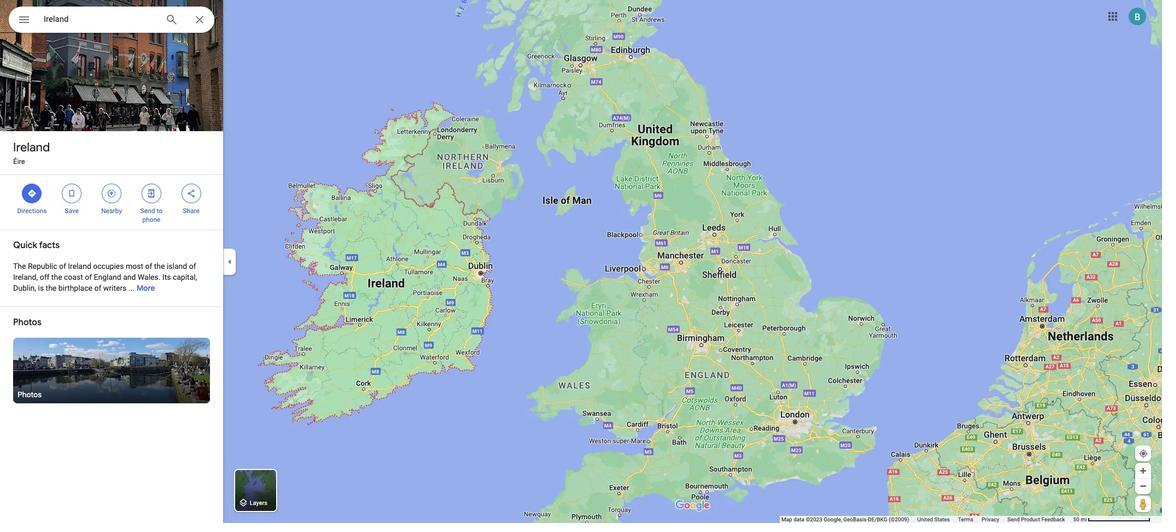 Task type: vqa. For each thing, say whether or not it's contained in the screenshot.
United States Button at the bottom
yes



Task type: locate. For each thing, give the bounding box(es) containing it.
1 vertical spatial photos
[[18, 391, 42, 400]]

send left product
[[1008, 517, 1020, 523]]

 button
[[9, 7, 39, 35]]

1 horizontal spatial send
[[1008, 517, 1020, 523]]

2 vertical spatial the
[[46, 284, 57, 293]]

share
[[183, 207, 200, 215]]

the right is
[[46, 284, 57, 293]]

of
[[59, 262, 66, 271], [145, 262, 152, 271], [189, 262, 196, 271], [85, 273, 92, 282], [94, 284, 101, 293]]

facts
[[39, 240, 60, 251]]

to
[[157, 207, 163, 215]]

privacy button
[[982, 517, 1000, 524]]

layers
[[250, 500, 268, 508]]

the
[[154, 262, 165, 271], [51, 273, 62, 282], [46, 284, 57, 293]]

show your location image
[[1139, 449, 1149, 459]]

send to phone
[[140, 207, 163, 224]]

send product feedback button
[[1008, 517, 1066, 524]]

photos
[[13, 317, 41, 328], [18, 391, 42, 400]]


[[18, 12, 31, 27]]

0 vertical spatial photos
[[13, 317, 41, 328]]

50
[[1074, 517, 1080, 523]]

product
[[1022, 517, 1041, 523]]

zoom out image
[[1140, 483, 1148, 491]]

send
[[140, 207, 155, 215], [1008, 517, 1020, 523]]

éire
[[13, 158, 25, 166]]

©2023
[[806, 517, 823, 523]]

0 vertical spatial ireland
[[13, 140, 50, 155]]

1 horizontal spatial ireland
[[68, 262, 91, 271]]


[[67, 188, 77, 200]]

collapse side panel image
[[224, 256, 236, 268]]

send product feedback
[[1008, 517, 1066, 523]]

1 vertical spatial the
[[51, 273, 62, 282]]

save
[[65, 207, 79, 215]]

send inside send to phone
[[140, 207, 155, 215]]

republic
[[28, 262, 57, 271]]

birthplace
[[58, 284, 92, 293]]

occupies
[[93, 262, 124, 271]]

footer containing map data ©2023 google, geobasis-de/bkg (©2009)
[[782, 517, 1074, 524]]

0 vertical spatial the
[[154, 262, 165, 271]]

photos button
[[13, 338, 210, 404]]

send for send to phone
[[140, 207, 155, 215]]

privacy
[[982, 517, 1000, 523]]

feedback
[[1042, 517, 1066, 523]]

1 vertical spatial ireland
[[68, 262, 91, 271]]

send inside button
[[1008, 517, 1020, 523]]

1 vertical spatial send
[[1008, 517, 1020, 523]]

states
[[935, 517, 951, 523]]

(©2009)
[[889, 517, 910, 523]]

geobasis-
[[844, 517, 869, 523]]

of up wales.
[[145, 262, 152, 271]]


[[147, 188, 156, 200]]

nearby
[[101, 207, 122, 215]]

of up coast
[[59, 262, 66, 271]]

ireland up éire at left
[[13, 140, 50, 155]]

none field inside ireland field
[[44, 13, 157, 26]]

the right the off at the left bottom of the page
[[51, 273, 62, 282]]

map
[[782, 517, 793, 523]]

send for send product feedback
[[1008, 517, 1020, 523]]

0 horizontal spatial send
[[140, 207, 155, 215]]

and
[[123, 273, 136, 282]]

quick
[[13, 240, 37, 251]]

ireland
[[13, 140, 50, 155], [68, 262, 91, 271]]

send up phone
[[140, 207, 155, 215]]

more
[[137, 283, 155, 293]]

mi
[[1082, 517, 1088, 523]]

actions for ireland region
[[0, 175, 223, 230]]


[[27, 188, 37, 200]]

footer
[[782, 517, 1074, 524]]

capital,
[[173, 273, 197, 282]]

None field
[[44, 13, 157, 26]]

quick facts
[[13, 240, 60, 251]]

50 mi button
[[1074, 517, 1151, 523]]

the up its
[[154, 262, 165, 271]]

coast
[[64, 273, 83, 282]]

wales.
[[138, 273, 161, 282]]

0 vertical spatial send
[[140, 207, 155, 215]]

united
[[918, 517, 934, 523]]

ireland up coast
[[68, 262, 91, 271]]



Task type: describe. For each thing, give the bounding box(es) containing it.
off
[[40, 273, 49, 282]]

data
[[794, 517, 805, 523]]

ireland éire
[[13, 140, 50, 166]]

phone
[[142, 216, 161, 224]]

google,
[[824, 517, 843, 523]]

ireland,
[[13, 273, 38, 282]]

footer inside the google maps "element"
[[782, 517, 1074, 524]]

directions
[[17, 207, 47, 215]]

ireland main content
[[0, 0, 223, 524]]

most
[[126, 262, 143, 271]]

its
[[162, 273, 171, 282]]

united states button
[[918, 517, 951, 524]]

Ireland field
[[9, 7, 215, 33]]

of right coast
[[85, 273, 92, 282]]

more button
[[137, 275, 155, 302]]

...
[[128, 284, 135, 293]]

the republic of ireland occupies most of the island of ireland, off the coast of england and wales. its capital, dublin, is the birthplace of writers ...
[[13, 262, 197, 293]]

united states
[[918, 517, 951, 523]]

50 mi
[[1074, 517, 1088, 523]]

0 horizontal spatial ireland
[[13, 140, 50, 155]]

ireland inside the republic of ireland occupies most of the island of ireland, off the coast of england and wales. its capital, dublin, is the birthplace of writers ...
[[68, 262, 91, 271]]

of down england at the bottom left of the page
[[94, 284, 101, 293]]


[[107, 188, 117, 200]]

google maps element
[[0, 0, 1163, 524]]

de/bkg
[[869, 517, 888, 523]]

google account: brad klo  
(klobrad84@gmail.com) image
[[1130, 7, 1147, 25]]

map data ©2023 google, geobasis-de/bkg (©2009)
[[782, 517, 910, 523]]

england
[[94, 273, 121, 282]]

terms
[[959, 517, 974, 523]]

photos inside button
[[18, 391, 42, 400]]

writers
[[103, 284, 127, 293]]

show street view coverage image
[[1136, 496, 1152, 513]]

zoom in image
[[1140, 467, 1148, 476]]

the
[[13, 262, 26, 271]]

island
[[167, 262, 187, 271]]

of up capital,
[[189, 262, 196, 271]]

 search field
[[9, 7, 223, 35]]

dublin,
[[13, 284, 36, 293]]

is
[[38, 284, 44, 293]]

terms button
[[959, 517, 974, 524]]


[[186, 188, 196, 200]]



